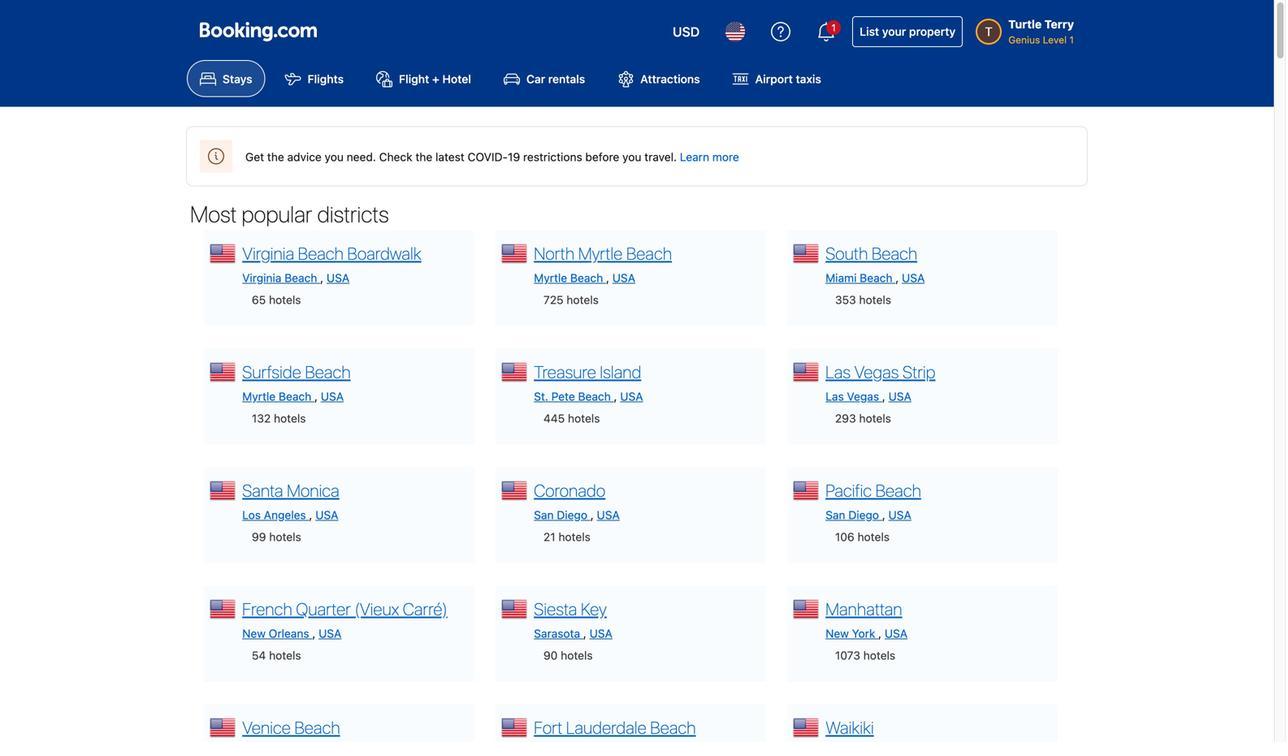 Task type: locate. For each thing, give the bounding box(es) containing it.
hotels for south
[[860, 293, 892, 307]]

list your property
[[860, 25, 956, 38]]

siesta key sarasota , usa
[[534, 599, 613, 641]]

1 san diego link from the left
[[534, 509, 591, 522]]

2 san diego link from the left
[[826, 509, 883, 522]]

19
[[508, 150, 520, 164]]

usa down pacific beach link
[[889, 509, 912, 522]]

usa down monica
[[316, 509, 339, 522]]

0 horizontal spatial new
[[242, 627, 266, 641]]

pacific beach link
[[826, 481, 922, 501]]

1 inside turtle terry genius level 1
[[1070, 34, 1075, 46]]

boardwalk
[[347, 243, 422, 264]]

, down island in the left of the page
[[614, 390, 617, 403]]

usd
[[673, 24, 700, 39]]

hotels down orleans
[[269, 649, 301, 663]]

virginia up 65
[[242, 271, 282, 285]]

hotels down miami beach link
[[860, 293, 892, 307]]

before
[[586, 150, 620, 164]]

hotels right 132 at left
[[274, 412, 306, 425]]

restrictions
[[523, 150, 583, 164]]

0 horizontal spatial myrtle
[[242, 390, 276, 403]]

2 vertical spatial myrtle
[[242, 390, 276, 403]]

las
[[826, 362, 851, 382], [826, 390, 844, 403]]

turtle terry genius level 1
[[1009, 17, 1075, 46]]

hotels right 725
[[567, 293, 599, 307]]

you left need.
[[325, 150, 344, 164]]

293
[[836, 412, 856, 425]]

usa link
[[327, 271, 350, 285], [613, 271, 636, 285], [902, 271, 925, 285], [321, 390, 344, 403], [620, 390, 643, 403], [889, 390, 912, 403], [316, 509, 339, 522], [597, 509, 620, 522], [889, 509, 912, 522], [319, 627, 342, 641], [590, 627, 613, 641], [885, 627, 908, 641]]

las up 293
[[826, 390, 844, 403]]

2 diego from the left
[[849, 509, 879, 522]]

york
[[852, 627, 876, 641]]

usa link down south beach link
[[902, 271, 925, 285]]

hotels down virginia beach link
[[269, 293, 301, 307]]

725 hotels
[[544, 293, 599, 307]]

usa link for las
[[889, 390, 912, 403]]

hotels right 293
[[859, 412, 892, 425]]

usa inside siesta key sarasota , usa
[[590, 627, 613, 641]]

1 right level
[[1070, 34, 1075, 46]]

car rentals link
[[491, 60, 598, 97]]

0 vertical spatial virginia
[[242, 243, 294, 264]]

south
[[826, 243, 868, 264]]

myrtle inside surfside beach myrtle beach , usa
[[242, 390, 276, 403]]

las vegas link
[[826, 390, 883, 403]]

132 hotels
[[252, 412, 306, 425]]

, down surfside beach link
[[315, 390, 318, 403]]

usa right 'york'
[[885, 627, 908, 641]]

1 horizontal spatial diego
[[849, 509, 879, 522]]

san up 21
[[534, 509, 554, 522]]

2 the from the left
[[416, 150, 433, 164]]

san diego link for san
[[534, 509, 591, 522]]

, right 'york'
[[879, 627, 882, 641]]

0 horizontal spatial myrtle beach link
[[242, 390, 315, 403]]

0 vertical spatial las
[[826, 362, 851, 382]]

miami
[[826, 271, 857, 285]]

attractions link
[[605, 60, 713, 97]]

usa down strip
[[889, 390, 912, 403]]

132
[[252, 412, 271, 425]]

new
[[242, 627, 266, 641], [826, 627, 849, 641]]

1 button
[[807, 12, 846, 51]]

myrtle beach link
[[534, 271, 606, 285], [242, 390, 315, 403]]

hotels down st. pete beach link
[[568, 412, 600, 425]]

usa link for surfside
[[321, 390, 344, 403]]

, inside virginia beach boardwalk virginia beach , usa
[[320, 271, 324, 285]]

, inside siesta key sarasota , usa
[[583, 627, 587, 641]]

usa link for treasure
[[620, 390, 643, 403]]

vegas up "las vegas" link
[[855, 362, 899, 382]]

san diego link up 21 hotels
[[534, 509, 591, 522]]

virginia beach boardwalk virginia beach , usa
[[242, 243, 422, 285]]

you
[[325, 150, 344, 164], [623, 150, 642, 164]]

hotels for siesta
[[561, 649, 593, 663]]

0 horizontal spatial the
[[267, 150, 284, 164]]

2 san from the left
[[826, 509, 846, 522]]

quarter
[[296, 599, 351, 620]]

hotels right 21
[[559, 531, 591, 544]]

airport
[[756, 72, 793, 86]]

usa inside "french quarter (vieux carré) new orleans , usa"
[[319, 627, 342, 641]]

hotels right 106
[[858, 531, 890, 544]]

1 vertical spatial las
[[826, 390, 844, 403]]

french quarter (vieux carré) link
[[242, 599, 448, 620]]

, down coronado
[[591, 509, 594, 522]]

hotels for manhattan
[[864, 649, 896, 663]]

flight + hotel link
[[363, 60, 484, 97]]

san diego link up 106 hotels
[[826, 509, 883, 522]]

flight + hotel
[[399, 72, 471, 86]]

0 vertical spatial myrtle beach link
[[534, 271, 606, 285]]

, down las vegas strip link
[[883, 390, 886, 403]]

more
[[713, 150, 740, 164]]

get the advice you need. check the latest covid-19 restrictions before you travel. learn more
[[245, 150, 740, 164]]

usa link down virginia beach boardwalk link
[[327, 271, 350, 285]]

flights link
[[272, 60, 357, 97]]

diego
[[557, 509, 588, 522], [849, 509, 879, 522]]

1 virginia from the top
[[242, 243, 294, 264]]

1 vertical spatial myrtle
[[534, 271, 568, 285]]

las vegas strip las vegas , usa
[[826, 362, 936, 403]]

vegas
[[855, 362, 899, 382], [847, 390, 880, 403]]

2 you from the left
[[623, 150, 642, 164]]

coronado
[[534, 481, 606, 501]]

myrtle beach link up 132 hotels
[[242, 390, 315, 403]]

1 new from the left
[[242, 627, 266, 641]]

new up 1073
[[826, 627, 849, 641]]

1 vertical spatial virginia
[[242, 271, 282, 285]]

65
[[252, 293, 266, 307]]

1 horizontal spatial san diego link
[[826, 509, 883, 522]]

diego inside coronado san diego , usa
[[557, 509, 588, 522]]

diego up 21 hotels
[[557, 509, 588, 522]]

1 horizontal spatial new
[[826, 627, 849, 641]]

lauderdale
[[566, 718, 647, 738]]

new up "54"
[[242, 627, 266, 641]]

, inside "french quarter (vieux carré) new orleans , usa"
[[312, 627, 316, 641]]

usa down key
[[590, 627, 613, 641]]

san up 106
[[826, 509, 846, 522]]

property
[[909, 25, 956, 38]]

usa link down monica
[[316, 509, 339, 522]]

san
[[534, 509, 554, 522], [826, 509, 846, 522]]

(vieux
[[355, 599, 399, 620]]

virginia up virginia beach link
[[242, 243, 294, 264]]

most popular districts main content
[[186, 201, 1088, 743]]

+
[[432, 72, 440, 86]]

usa link down strip
[[889, 390, 912, 403]]

, inside treasure island st. pete beach , usa
[[614, 390, 617, 403]]

1 horizontal spatial you
[[623, 150, 642, 164]]

1 horizontal spatial 1
[[1070, 34, 1075, 46]]

new orleans link
[[242, 627, 312, 641]]

usa inside santa monica los angeles , usa
[[316, 509, 339, 522]]

, down north myrtle beach link
[[606, 271, 610, 285]]

santa
[[242, 481, 283, 501]]

353
[[836, 293, 856, 307]]

2 horizontal spatial myrtle
[[579, 243, 623, 264]]

siesta
[[534, 599, 577, 620]]

0 horizontal spatial san
[[534, 509, 554, 522]]

usa link down key
[[590, 627, 613, 641]]

vegas up 293 hotels
[[847, 390, 880, 403]]

usa link down quarter
[[319, 627, 342, 641]]

the right "get"
[[267, 150, 284, 164]]

most popular districts
[[190, 201, 389, 227]]

car rentals
[[527, 72, 585, 86]]

las up "las vegas" link
[[826, 362, 851, 382]]

diego up 106 hotels
[[849, 509, 879, 522]]

usa link for pacific
[[889, 509, 912, 522]]

the left latest
[[416, 150, 433, 164]]

myrtle right north
[[579, 243, 623, 264]]

99 hotels
[[252, 531, 301, 544]]

hotels for las
[[859, 412, 892, 425]]

hotels for coronado
[[559, 531, 591, 544]]

, down south beach link
[[896, 271, 899, 285]]

usa link down pacific beach link
[[889, 509, 912, 522]]

0 vertical spatial 1
[[832, 22, 836, 33]]

1 las from the top
[[826, 362, 851, 382]]

usa inside coronado san diego , usa
[[597, 509, 620, 522]]

myrtle up 132 at left
[[242, 390, 276, 403]]

usa down surfside beach link
[[321, 390, 344, 403]]

hotels
[[269, 293, 301, 307], [567, 293, 599, 307], [860, 293, 892, 307], [274, 412, 306, 425], [568, 412, 600, 425], [859, 412, 892, 425], [269, 531, 301, 544], [559, 531, 591, 544], [858, 531, 890, 544], [269, 649, 301, 663], [561, 649, 593, 663], [864, 649, 896, 663]]

0 horizontal spatial 1
[[832, 22, 836, 33]]

1 vertical spatial myrtle beach link
[[242, 390, 315, 403]]

north myrtle beach myrtle beach , usa
[[534, 243, 672, 285]]

hotels for treasure
[[568, 412, 600, 425]]

manhattan link
[[826, 599, 903, 620]]

usa link down surfside beach link
[[321, 390, 344, 403]]

1 left list
[[832, 22, 836, 33]]

virginia beach boardwalk link
[[242, 243, 422, 264]]

diego inside pacific beach san diego , usa
[[849, 509, 879, 522]]

, down virginia beach boardwalk link
[[320, 271, 324, 285]]

1 diego from the left
[[557, 509, 588, 522]]

0 horizontal spatial san diego link
[[534, 509, 591, 522]]

1 horizontal spatial myrtle
[[534, 271, 568, 285]]

1 horizontal spatial the
[[416, 150, 433, 164]]

usa down island in the left of the page
[[620, 390, 643, 403]]

65 hotels
[[252, 293, 301, 307]]

usa down quarter
[[319, 627, 342, 641]]

st.
[[534, 390, 549, 403]]

hotels down 'york'
[[864, 649, 896, 663]]

the
[[267, 150, 284, 164], [416, 150, 433, 164]]

1 horizontal spatial san
[[826, 509, 846, 522]]

hotels for french
[[269, 649, 301, 663]]

manhattan
[[826, 599, 903, 620]]

1 san from the left
[[534, 509, 554, 522]]

san inside coronado san diego , usa
[[534, 509, 554, 522]]

you left travel.
[[623, 150, 642, 164]]

usa link down north myrtle beach link
[[613, 271, 636, 285]]

0 horizontal spatial you
[[325, 150, 344, 164]]

treasure island st. pete beach , usa
[[534, 362, 643, 403]]

santa monica link
[[242, 481, 340, 501]]

hotels for pacific
[[858, 531, 890, 544]]

myrtle up 725
[[534, 271, 568, 285]]

0 vertical spatial myrtle
[[579, 243, 623, 264]]

usa down north myrtle beach link
[[613, 271, 636, 285]]

2 las from the top
[[826, 390, 844, 403]]

hotels down the angeles
[[269, 531, 301, 544]]

los
[[242, 509, 261, 522]]

usa down coronado
[[597, 509, 620, 522]]

usa down south beach link
[[902, 271, 925, 285]]

beach inside pacific beach san diego , usa
[[876, 481, 922, 501]]

2 new from the left
[[826, 627, 849, 641]]

usa down virginia beach boardwalk link
[[327, 271, 350, 285]]

south beach link
[[826, 243, 918, 264]]

hotels for north
[[567, 293, 599, 307]]

usa link down island in the left of the page
[[620, 390, 643, 403]]

, down pacific beach link
[[883, 509, 886, 522]]

hotels right 90
[[561, 649, 593, 663]]

treasure island link
[[534, 362, 642, 382]]

myrtle beach link up 725 hotels
[[534, 271, 606, 285]]

usa inside pacific beach san diego , usa
[[889, 509, 912, 522]]

0 horizontal spatial diego
[[557, 509, 588, 522]]

treasure
[[534, 362, 596, 382]]

hotels for virginia
[[269, 293, 301, 307]]

usa inside surfside beach myrtle beach , usa
[[321, 390, 344, 403]]

, down key
[[583, 627, 587, 641]]

surfside
[[242, 362, 301, 382]]

usa link right 'york'
[[885, 627, 908, 641]]

usa link down coronado
[[597, 509, 620, 522]]

, right orleans
[[312, 627, 316, 641]]

beach inside treasure island st. pete beach , usa
[[578, 390, 611, 403]]

virginia
[[242, 243, 294, 264], [242, 271, 282, 285]]

usd button
[[663, 12, 710, 51]]

1 vertical spatial 1
[[1070, 34, 1075, 46]]

1 horizontal spatial myrtle beach link
[[534, 271, 606, 285]]

, down monica
[[309, 509, 313, 522]]

1 vertical spatial vegas
[[847, 390, 880, 403]]

1
[[832, 22, 836, 33], [1070, 34, 1075, 46]]



Task type: describe. For each thing, give the bounding box(es) containing it.
usa link for north
[[613, 271, 636, 285]]

south beach miami beach , usa
[[826, 243, 925, 285]]

french
[[242, 599, 292, 620]]

latest
[[436, 150, 465, 164]]

los angeles link
[[242, 509, 309, 522]]

0 vertical spatial vegas
[[855, 362, 899, 382]]

surfside beach myrtle beach , usa
[[242, 362, 351, 403]]

usa inside treasure island st. pete beach , usa
[[620, 390, 643, 403]]

hotels for surfside
[[274, 412, 306, 425]]

island
[[600, 362, 642, 382]]

fort lauderdale beach
[[534, 718, 696, 738]]

taxis
[[796, 72, 822, 86]]

venice beach
[[242, 718, 340, 738]]

sarasota link
[[534, 627, 583, 641]]

north myrtle beach link
[[534, 243, 672, 264]]

stays link
[[187, 60, 265, 97]]

strip
[[903, 362, 936, 382]]

usa link for coronado
[[597, 509, 620, 522]]

fort lauderdale beach link
[[534, 718, 696, 738]]

21 hotels
[[544, 531, 591, 544]]

learn
[[680, 150, 710, 164]]

booking.com online hotel reservations image
[[200, 22, 317, 41]]

coronado san diego , usa
[[534, 481, 620, 522]]

54 hotels
[[252, 649, 301, 663]]

virginia beach link
[[242, 271, 320, 285]]

725
[[544, 293, 564, 307]]

myrtle beach link for north
[[534, 271, 606, 285]]

99
[[252, 531, 266, 544]]

manhattan new york , usa
[[826, 599, 908, 641]]

usa inside north myrtle beach myrtle beach , usa
[[613, 271, 636, 285]]

new inside "french quarter (vieux carré) new orleans , usa"
[[242, 627, 266, 641]]

santa monica los angeles , usa
[[242, 481, 340, 522]]

, inside coronado san diego , usa
[[591, 509, 594, 522]]

usa inside south beach miami beach , usa
[[902, 271, 925, 285]]

attractions
[[641, 72, 700, 86]]

coronado link
[[534, 481, 606, 501]]

445
[[544, 412, 565, 425]]

hotel
[[443, 72, 471, 86]]

miami beach link
[[826, 271, 896, 285]]

usa link for french
[[319, 627, 342, 641]]

pacific beach san diego , usa
[[826, 481, 922, 522]]

, inside pacific beach san diego , usa
[[883, 509, 886, 522]]

1073
[[836, 649, 861, 663]]

advice
[[287, 150, 322, 164]]

usa link for virginia
[[327, 271, 350, 285]]

monica
[[287, 481, 340, 501]]

turtle
[[1009, 17, 1042, 31]]

, inside north myrtle beach myrtle beach , usa
[[606, 271, 610, 285]]

usa inside virginia beach boardwalk virginia beach , usa
[[327, 271, 350, 285]]

san inside pacific beach san diego , usa
[[826, 509, 846, 522]]

, inside surfside beach myrtle beach , usa
[[315, 390, 318, 403]]

sarasota
[[534, 627, 580, 641]]

french quarter (vieux carré) new orleans , usa
[[242, 599, 448, 641]]

terry
[[1045, 17, 1075, 31]]

353 hotels
[[836, 293, 892, 307]]

1073 hotels
[[836, 649, 896, 663]]

genius
[[1009, 34, 1041, 46]]

usa link for santa
[[316, 509, 339, 522]]

, inside las vegas strip las vegas , usa
[[883, 390, 886, 403]]

90 hotels
[[544, 649, 593, 663]]

293 hotels
[[836, 412, 892, 425]]

pete
[[552, 390, 575, 403]]

get
[[245, 150, 264, 164]]

popular
[[242, 201, 312, 227]]

siesta key link
[[534, 599, 607, 620]]

hotels for santa
[[269, 531, 301, 544]]

445 hotels
[[544, 412, 600, 425]]

travel.
[[645, 150, 677, 164]]

usa link for south
[[902, 271, 925, 285]]

venice
[[242, 718, 291, 738]]

carré)
[[403, 599, 448, 620]]

usa inside manhattan new york , usa
[[885, 627, 908, 641]]

usa link for siesta
[[590, 627, 613, 641]]

list
[[860, 25, 880, 38]]

san diego link for beach
[[826, 509, 883, 522]]

myrtle beach link for surfside
[[242, 390, 315, 403]]

, inside santa monica los angeles , usa
[[309, 509, 313, 522]]

, inside south beach miami beach , usa
[[896, 271, 899, 285]]

90
[[544, 649, 558, 663]]

new york link
[[826, 627, 879, 641]]

fort
[[534, 718, 563, 738]]

1 the from the left
[[267, 150, 284, 164]]

check
[[379, 150, 413, 164]]

usa inside las vegas strip las vegas , usa
[[889, 390, 912, 403]]

usa link for manhattan
[[885, 627, 908, 641]]

2 virginia from the top
[[242, 271, 282, 285]]

districts
[[317, 201, 389, 227]]

1 inside button
[[832, 22, 836, 33]]

106
[[836, 531, 855, 544]]

car
[[527, 72, 545, 86]]

106 hotels
[[836, 531, 890, 544]]

flights
[[308, 72, 344, 86]]

, inside manhattan new york , usa
[[879, 627, 882, 641]]

learn more link
[[680, 150, 740, 164]]

21
[[544, 531, 556, 544]]

angeles
[[264, 509, 306, 522]]

flight
[[399, 72, 429, 86]]

1 you from the left
[[325, 150, 344, 164]]

airport taxis
[[756, 72, 822, 86]]

new inside manhattan new york , usa
[[826, 627, 849, 641]]

54
[[252, 649, 266, 663]]

airport taxis link
[[720, 60, 835, 97]]

level
[[1043, 34, 1067, 46]]

rentals
[[548, 72, 585, 86]]



Task type: vqa. For each thing, say whether or not it's contained in the screenshot.
the from
no



